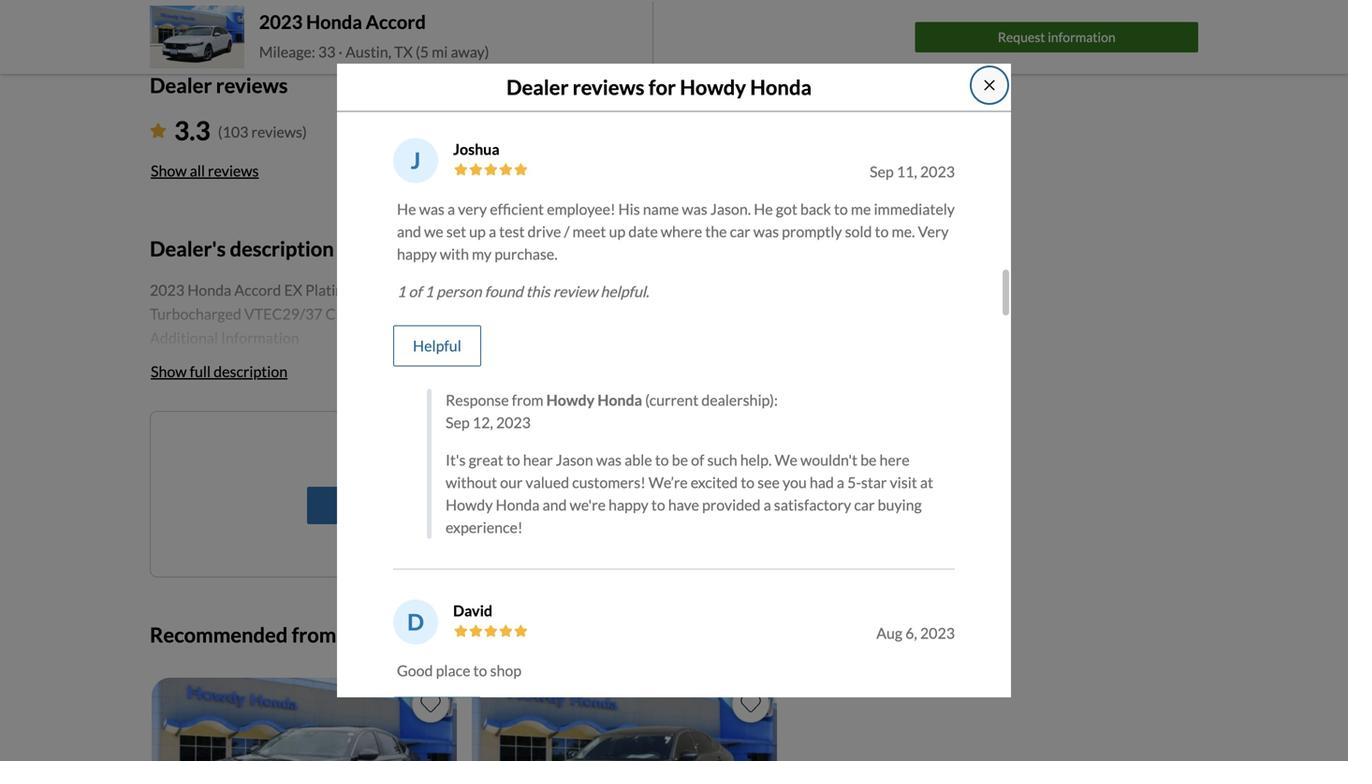 Task type: locate. For each thing, give the bounding box(es) containing it.
additional
[[150, 329, 218, 347]]

w/o
[[527, 281, 551, 299]]

me right notify
[[387, 444, 407, 462]]

name
[[643, 200, 679, 218]]

show all reviews button
[[150, 150, 260, 192]]

me
[[851, 200, 871, 218], [387, 444, 407, 462], [474, 496, 494, 515]]

mileage:
[[259, 43, 315, 61]]

car right the
[[730, 222, 751, 241]]

this left dealer
[[340, 623, 375, 647]]

very
[[918, 222, 949, 241]]

0 vertical spatial me
[[851, 200, 871, 218]]

1 vertical spatial howdy
[[547, 391, 595, 409]]

(103
[[218, 123, 249, 141]]

up down his
[[609, 222, 626, 241]]

to up we're
[[655, 451, 669, 469]]

1 vertical spatial and
[[543, 496, 567, 514]]

0 horizontal spatial he
[[397, 200, 416, 218]]

dialog containing j
[[337, 64, 1012, 761]]

we're
[[570, 496, 606, 514]]

happy down we
[[397, 245, 437, 263]]

1 vertical spatial happy
[[609, 496, 649, 514]]

show inside button
[[151, 162, 187, 180]]

1 horizontal spatial car
[[855, 496, 875, 514]]

tx
[[394, 43, 413, 61]]

2 horizontal spatial me
[[851, 200, 871, 218]]

to up our
[[506, 451, 520, 469]]

description down information
[[214, 362, 288, 381]]

0 horizontal spatial from
[[292, 623, 337, 647]]

at
[[921, 473, 934, 492]]

accord up the vtec29/37 at top
[[234, 281, 281, 299]]

0 horizontal spatial be
[[672, 451, 688, 469]]

1 horizontal spatial 1
[[425, 282, 434, 300]]

you
[[783, 473, 807, 492]]

1 be from the left
[[672, 451, 688, 469]]

be up star
[[861, 451, 877, 469]]

2 vertical spatial howdy
[[446, 496, 493, 514]]

1 up from the left
[[469, 222, 486, 241]]

0 vertical spatial from
[[512, 391, 544, 409]]

was inside the it's great to hear jason was able to be of such help. we wouldn't be here without our valued customers! we're excited to see you had a 5-star visit at howdy honda and we're happy to have provided a satisfactory car buying experience!
[[596, 451, 622, 469]]

our
[[500, 473, 523, 492]]

0 horizontal spatial and
[[397, 222, 421, 241]]

2 vertical spatial this
[[340, 623, 375, 647]]

to right back
[[834, 200, 848, 218]]

dialog
[[337, 64, 1012, 761]]

0 horizontal spatial up
[[469, 222, 486, 241]]

be up we're
[[672, 451, 688, 469]]

1 vertical spatial me
[[387, 444, 407, 462]]

1 1 from the left
[[397, 282, 406, 300]]

reviews up the 3.3 (103 reviews)
[[216, 73, 288, 98]]

show inside 'button'
[[151, 362, 187, 381]]

me up sold
[[851, 200, 871, 218]]

happy down customers!
[[609, 496, 649, 514]]

2 show from the top
[[151, 362, 187, 381]]

1 horizontal spatial from
[[512, 391, 544, 409]]

up right set
[[469, 222, 486, 241]]

notify
[[341, 444, 384, 462]]

2 horizontal spatial howdy
[[680, 75, 747, 99]]

1 vertical spatial description
[[214, 362, 288, 381]]

2023 right 12,
[[496, 413, 531, 432]]

1 horizontal spatial be
[[861, 451, 877, 469]]

was
[[419, 200, 445, 218], [682, 200, 708, 218], [754, 222, 779, 241], [596, 451, 622, 469]]

1 vertical spatial show
[[151, 362, 187, 381]]

and left we
[[397, 222, 421, 241]]

dealer's description
[[150, 237, 334, 261]]

where
[[661, 222, 703, 241]]

of left 'such'
[[691, 451, 705, 469]]

date
[[629, 222, 658, 241]]

1 up 'city/highway'
[[397, 282, 406, 300]]

0 vertical spatial show
[[151, 162, 187, 180]]

2 vertical spatial me
[[474, 496, 494, 515]]

and inside he was a very efficient employee! his name was jason. he got back to me immediately and we set up a test drive / meet up date where the car was promptly sold to me. very happy with my purchase.
[[397, 222, 421, 241]]

without
[[446, 473, 497, 492]]

0 vertical spatial and
[[397, 222, 421, 241]]

from for recommended
[[292, 623, 337, 647]]

car down star
[[855, 496, 875, 514]]

aug 6, 2023
[[877, 624, 955, 642]]

satisfactory
[[774, 496, 852, 514]]

1 horizontal spatial dealer
[[507, 75, 569, 99]]

accord for 2023 honda accord mileage: 33 · austin, tx (5 mi away)
[[366, 11, 426, 33]]

1 vertical spatial car
[[855, 496, 875, 514]]

2 up from the left
[[609, 222, 626, 241]]

show left full
[[151, 362, 187, 381]]

0 horizontal spatial sep
[[446, 413, 470, 432]]

wouldn't
[[801, 451, 858, 469]]

2023 inside '2023 honda accord ex platinum white pearlblack cloth. w/o bsifwd cvt 1.5t i4 dohc 16v turbocharged vtec29/37 city/highway mpg additional information'
[[150, 281, 185, 299]]

immediately
[[874, 200, 955, 218]]

up
[[469, 222, 486, 241], [609, 222, 626, 241]]

0 vertical spatial happy
[[397, 245, 437, 263]]

accord for 2023 honda accord ex platinum white pearlblack cloth. w/o bsifwd cvt 1.5t i4 dohc 16v turbocharged vtec29/37 city/highway mpg additional information
[[234, 281, 281, 299]]

0 vertical spatial accord
[[366, 11, 426, 33]]

help.
[[741, 451, 772, 469]]

2023 honda accord ex platinum white pearlblack cloth. w/o bsifwd cvt 1.5t i4 dohc 16v turbocharged vtec29/37 city/highway mpg additional information
[[150, 281, 770, 347]]

was up customers!
[[596, 451, 622, 469]]

dealer inside dialog
[[507, 75, 569, 99]]

of
[[409, 282, 422, 300], [410, 444, 424, 462], [691, 451, 705, 469]]

be
[[672, 451, 688, 469], [861, 451, 877, 469]]

0 horizontal spatial me
[[387, 444, 407, 462]]

1 show from the top
[[151, 162, 187, 180]]

accord inside 2023 honda accord mileage: 33 · austin, tx (5 mi away)
[[366, 11, 426, 33]]

joshua
[[453, 140, 500, 158]]

1
[[397, 282, 406, 300], [425, 282, 434, 300]]

happy inside the it's great to hear jason was able to be of such help. we wouldn't be here without our valued customers! we're excited to see you had a 5-star visit at howdy honda and we're happy to have provided a satisfactory car buying experience!
[[609, 496, 649, 514]]

jason.
[[711, 200, 751, 218]]

a left 5-
[[837, 473, 845, 492]]

his
[[619, 200, 640, 218]]

2 he from the left
[[754, 200, 773, 218]]

and inside the it's great to hear jason was able to be of such help. we wouldn't be here without our valued customers! we're excited to see you had a 5-star visit at howdy honda and we're happy to have provided a satisfactory car buying experience!
[[543, 496, 567, 514]]

email
[[435, 496, 471, 515]]

0 vertical spatial howdy
[[680, 75, 747, 99]]

email me button
[[307, 487, 622, 524]]

this right the like
[[535, 444, 560, 462]]

1 vertical spatial accord
[[234, 281, 281, 299]]

1 up mpg
[[425, 282, 434, 300]]

test
[[499, 222, 525, 241]]

1 horizontal spatial me
[[474, 496, 494, 515]]

car inside he was a very efficient employee! his name was jason. he got back to me immediately and we set up a test drive / meet up date where the car was promptly sold to me. very happy with my purchase.
[[730, 222, 751, 241]]

howdy inside response from howdy honda (current dealership): sep 12, 2023
[[547, 391, 595, 409]]

sep left 12,
[[446, 413, 470, 432]]

me up experience!
[[474, 496, 494, 515]]

to down we're
[[652, 496, 666, 514]]

accord inside '2023 honda accord ex platinum white pearlblack cloth. w/o bsifwd cvt 1.5t i4 dohc 16v turbocharged vtec29/37 city/highway mpg additional information'
[[234, 281, 281, 299]]

1 vertical spatial sep
[[446, 413, 470, 432]]

0 horizontal spatial car
[[730, 222, 751, 241]]

2023 inside 2023 honda accord mileage: 33 · austin, tx (5 mi away)
[[259, 11, 303, 33]]

listings
[[458, 444, 506, 462]]

howdy right for at the top of the page
[[680, 75, 747, 99]]

me for notify me of new listings like this one
[[387, 444, 407, 462]]

0 horizontal spatial accord
[[234, 281, 281, 299]]

33
[[318, 43, 336, 61]]

was down the got
[[754, 222, 779, 241]]

honda inside '2023 honda accord ex platinum white pearlblack cloth. w/o bsifwd cvt 1.5t i4 dohc 16v turbocharged vtec29/37 city/highway mpg additional information'
[[188, 281, 231, 299]]

reviews inside button
[[208, 162, 259, 180]]

accord up tx
[[366, 11, 426, 33]]

0 horizontal spatial happy
[[397, 245, 437, 263]]

we
[[424, 222, 444, 241]]

description inside show full description 'button'
[[214, 362, 288, 381]]

a left test
[[489, 222, 496, 241]]

1 horizontal spatial sep
[[870, 162, 894, 181]]

1 horizontal spatial happy
[[609, 496, 649, 514]]

and
[[397, 222, 421, 241], [543, 496, 567, 514]]

with
[[440, 245, 469, 263]]

place
[[436, 662, 471, 680]]

0 horizontal spatial dealer
[[150, 73, 212, 98]]

show
[[151, 162, 187, 180], [151, 362, 187, 381]]

city/highway
[[326, 305, 415, 323]]

found
[[485, 282, 523, 300]]

valued
[[526, 473, 569, 492]]

this right the found
[[526, 282, 550, 300]]

howdy down without
[[446, 496, 493, 514]]

to left me.
[[875, 222, 889, 241]]

and down valued
[[543, 496, 567, 514]]

car inside the it's great to hear jason was able to be of such help. we wouldn't be here without our valued customers! we're excited to see you had a 5-star visit at howdy honda and we're happy to have provided a satisfactory car buying experience!
[[855, 496, 875, 514]]

description up ex
[[230, 237, 334, 261]]

all
[[190, 162, 205, 180]]

a down see
[[764, 496, 771, 514]]

2 1 from the left
[[425, 282, 434, 300]]

from inside response from howdy honda (current dealership): sep 12, 2023
[[512, 391, 544, 409]]

set
[[447, 222, 466, 241]]

description
[[230, 237, 334, 261], [214, 362, 288, 381]]

honda inside the it's great to hear jason was able to be of such help. we wouldn't be here without our valued customers! we're excited to see you had a 5-star visit at howdy honda and we're happy to have provided a satisfactory car buying experience!
[[496, 496, 540, 514]]

1 horizontal spatial accord
[[366, 11, 426, 33]]

2023 up turbocharged
[[150, 281, 185, 299]]

me inside button
[[474, 496, 494, 515]]

cloth.
[[484, 281, 524, 299]]

1 horizontal spatial he
[[754, 200, 773, 218]]

dealer
[[379, 623, 437, 647]]

this
[[526, 282, 550, 300], [535, 444, 560, 462], [340, 623, 375, 647]]

dealership):
[[702, 391, 778, 409]]

(current
[[645, 391, 699, 409]]

request information button
[[916, 22, 1199, 52]]

we
[[775, 451, 798, 469]]

sep
[[870, 162, 894, 181], [446, 413, 470, 432]]

he down j
[[397, 200, 416, 218]]

dealer for dealer reviews for howdy honda
[[507, 75, 569, 99]]

reviews left for at the top of the page
[[573, 75, 645, 99]]

0 vertical spatial this
[[526, 282, 550, 300]]

0 horizontal spatial howdy
[[446, 496, 493, 514]]

sold
[[845, 222, 872, 241]]

mi
[[432, 43, 448, 61]]

buying
[[878, 496, 922, 514]]

1 vertical spatial from
[[292, 623, 337, 647]]

he left the got
[[754, 200, 773, 218]]

response from howdy honda (current dealership): sep 12, 2023
[[446, 391, 778, 432]]

1 horizontal spatial howdy
[[547, 391, 595, 409]]

·
[[339, 43, 343, 61]]

2023 up mileage:
[[259, 11, 303, 33]]

information
[[1048, 29, 1116, 45]]

12,
[[473, 413, 493, 432]]

show left "all"
[[151, 162, 187, 180]]

1 horizontal spatial and
[[543, 496, 567, 514]]

2023 honda accord image
[[150, 6, 244, 68]]

reviews right "all"
[[208, 162, 259, 180]]

1 horizontal spatial up
[[609, 222, 626, 241]]

reviews for dealer reviews for howdy honda
[[573, 75, 645, 99]]

sep left 11,
[[870, 162, 894, 181]]

visit
[[890, 473, 918, 492]]

0 horizontal spatial 1
[[397, 282, 406, 300]]

honda inside response from howdy honda (current dealership): sep 12, 2023
[[598, 391, 643, 409]]

howdy up one
[[547, 391, 595, 409]]

0 vertical spatial car
[[730, 222, 751, 241]]



Task type: vqa. For each thing, say whether or not it's contained in the screenshot.
excited
yes



Task type: describe. For each thing, give the bounding box(es) containing it.
star
[[862, 473, 887, 492]]

david
[[453, 602, 493, 620]]

promptly
[[782, 222, 842, 241]]

reviews)
[[251, 123, 307, 141]]

was up where
[[682, 200, 708, 218]]

/
[[564, 222, 570, 241]]

of right white
[[409, 282, 422, 300]]

6,
[[906, 624, 918, 642]]

great
[[469, 451, 504, 469]]

was up we
[[419, 200, 445, 218]]

austin,
[[346, 43, 392, 61]]

of left new
[[410, 444, 424, 462]]

dealer for dealer reviews
[[150, 73, 212, 98]]

1 vertical spatial this
[[535, 444, 560, 462]]

mpg
[[418, 305, 452, 323]]

vtec29/37
[[244, 305, 323, 323]]

dohc
[[695, 281, 740, 299]]

2023 honda accord mileage: 33 · austin, tx (5 mi away)
[[259, 11, 489, 61]]

helpful button
[[393, 325, 481, 367]]

sep inside response from howdy honda (current dealership): sep 12, 2023
[[446, 413, 470, 432]]

got
[[776, 200, 798, 218]]

ex
[[284, 281, 303, 299]]

full
[[190, 362, 211, 381]]

aug
[[877, 624, 903, 642]]

5-
[[848, 473, 862, 492]]

reviews for dealer reviews
[[216, 73, 288, 98]]

platinum
[[305, 281, 364, 299]]

3.3 (103 reviews)
[[174, 115, 307, 146]]

here
[[880, 451, 910, 469]]

11,
[[897, 162, 918, 181]]

pearlblack
[[411, 281, 481, 299]]

recommended
[[150, 623, 288, 647]]

email me
[[435, 496, 494, 515]]

it's
[[446, 451, 466, 469]]

a left very
[[448, 200, 455, 218]]

efficient
[[490, 200, 544, 218]]

my
[[472, 245, 492, 263]]

honda inside 2023 honda accord mileage: 33 · austin, tx (5 mi away)
[[306, 11, 362, 33]]

show for dealer's
[[151, 362, 187, 381]]

cvt
[[614, 281, 644, 299]]

me.
[[892, 222, 915, 241]]

to left shop
[[473, 662, 487, 680]]

happy inside he was a very efficient employee! his name was jason. he got back to me immediately and we set up a test drive / meet up date where the car was promptly sold to me. very happy with my purchase.
[[397, 245, 437, 263]]

turbocharged
[[150, 305, 241, 323]]

for
[[649, 75, 676, 99]]

customers!
[[572, 473, 646, 492]]

such
[[708, 451, 738, 469]]

new
[[427, 444, 455, 462]]

0 vertical spatial description
[[230, 237, 334, 261]]

2023 right 11,
[[921, 162, 955, 181]]

(5
[[416, 43, 429, 61]]

show full description
[[151, 362, 288, 381]]

dealer reviews
[[150, 73, 288, 98]]

star image
[[150, 123, 167, 138]]

16v
[[743, 281, 770, 299]]

show full description button
[[150, 351, 289, 392]]

like
[[508, 444, 532, 462]]

response
[[446, 391, 509, 409]]

close modal dealer reviews for howdy honda image
[[982, 78, 997, 93]]

review
[[553, 282, 598, 300]]

howdy inside the it's great to hear jason was able to be of such help. we wouldn't be here without our valued customers! we're excited to see you had a 5-star visit at howdy honda and we're happy to have provided a satisfactory car buying experience!
[[446, 496, 493, 514]]

dealer's
[[150, 237, 226, 261]]

of inside the it's great to hear jason was able to be of such help. we wouldn't be here without our valued customers! we're excited to see you had a 5-star visit at howdy honda and we're happy to have provided a satisfactory car buying experience!
[[691, 451, 705, 469]]

excited
[[691, 473, 738, 492]]

good place to shop
[[397, 662, 522, 680]]

0 vertical spatial sep
[[870, 162, 894, 181]]

drive
[[528, 222, 561, 241]]

1 he from the left
[[397, 200, 416, 218]]

employee!
[[547, 200, 616, 218]]

2023 inside response from howdy honda (current dealership): sep 12, 2023
[[496, 413, 531, 432]]

me for email me
[[474, 496, 494, 515]]

one
[[563, 444, 588, 462]]

helpful
[[413, 337, 462, 355]]

shop
[[490, 662, 522, 680]]

sep 11, 2023
[[870, 162, 955, 181]]

from for response
[[512, 391, 544, 409]]

have
[[668, 496, 699, 514]]

show all reviews
[[151, 162, 259, 180]]

to left see
[[741, 473, 755, 492]]

experience!
[[446, 518, 523, 536]]

i4
[[679, 281, 692, 299]]

away)
[[451, 43, 489, 61]]

person
[[437, 282, 482, 300]]

j
[[411, 147, 421, 174]]

1.5t
[[646, 281, 676, 299]]

recommended from this dealer
[[150, 623, 437, 647]]

hear
[[523, 451, 553, 469]]

jason
[[556, 451, 593, 469]]

back
[[801, 200, 832, 218]]

provided
[[702, 496, 761, 514]]

meet
[[573, 222, 606, 241]]

purchase.
[[495, 245, 558, 263]]

3.3
[[174, 115, 211, 146]]

d
[[407, 609, 424, 635]]

2023 right 6,
[[921, 624, 955, 642]]

it's great to hear jason was able to be of such help. we wouldn't be here without our valued customers! we're excited to see you had a 5-star visit at howdy honda and we're happy to have provided a satisfactory car buying experience!
[[446, 451, 934, 536]]

request information
[[998, 29, 1116, 45]]

see
[[758, 473, 780, 492]]

me inside he was a very efficient employee! his name was jason. he got back to me immediately and we set up a test drive / meet up date where the car was promptly sold to me. very happy with my purchase.
[[851, 200, 871, 218]]

2 be from the left
[[861, 451, 877, 469]]

able
[[625, 451, 652, 469]]

show for dealer
[[151, 162, 187, 180]]



